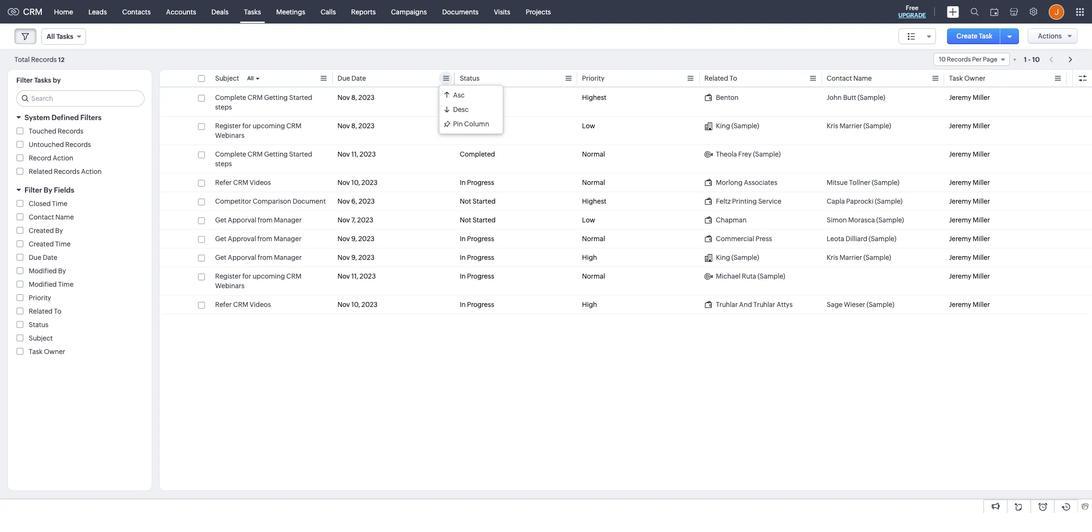 Task type: describe. For each thing, give the bounding box(es) containing it.
filter for filter tasks by
[[16, 76, 33, 84]]

nov 6, 2023
[[338, 198, 375, 205]]

in for truhlar and truhlar attys
[[460, 301, 466, 309]]

accounts link
[[159, 0, 204, 23]]

free
[[907, 4, 919, 12]]

kris for high
[[827, 254, 839, 261]]

get for normal
[[215, 235, 227, 243]]

row group containing complete crm getting started steps
[[160, 88, 1093, 314]]

all for all tasks
[[47, 33, 55, 40]]

contacts
[[122, 8, 151, 16]]

2 miller from the top
[[974, 122, 991, 130]]

refer crm videos for high
[[215, 301, 271, 309]]

filter for filter by fields
[[25, 186, 42, 194]]

1 horizontal spatial due date
[[338, 75, 366, 82]]

complete for nov 8, 2023
[[215, 94, 246, 101]]

1 vertical spatial to
[[54, 308, 62, 315]]

0 vertical spatial related
[[705, 75, 729, 82]]

jeremy for "chapman" link
[[950, 216, 972, 224]]

chapman
[[717, 216, 747, 224]]

jeremy miller for "benton" link
[[950, 94, 991, 101]]

feltz
[[717, 198, 731, 205]]

jeremy miller for theola frey (sample) link
[[950, 150, 991, 158]]

butt
[[844, 94, 857, 101]]

9, for get apporval from manager
[[352, 254, 357, 261]]

miller for truhlar and truhlar attys link
[[974, 301, 991, 309]]

refer for high
[[215, 301, 232, 309]]

nov for morlong associates link
[[338, 179, 350, 186]]

apporval for nov 7, 2023
[[228, 216, 257, 224]]

pin
[[453, 120, 463, 128]]

visits
[[494, 8, 511, 16]]

in for commercial press
[[460, 235, 466, 243]]

king (sample) link for low
[[705, 121, 760, 131]]

get for low
[[215, 216, 227, 224]]

mitsue tollner (sample) link
[[827, 178, 900, 187]]

1 vertical spatial contact name
[[29, 213, 74, 221]]

closed time
[[29, 200, 67, 208]]

miller for commercial press link
[[974, 235, 991, 243]]

2 truhlar from the left
[[754, 301, 776, 309]]

nov for "chapman" link
[[338, 216, 350, 224]]

1 vertical spatial task owner
[[29, 348, 65, 356]]

miller for feltz printing service link
[[974, 198, 991, 205]]

asc
[[453, 91, 465, 99]]

leads link
[[81, 0, 115, 23]]

crm link
[[8, 7, 43, 17]]

theola
[[717, 150, 738, 158]]

jeremy miller for king (sample) link related to high
[[950, 254, 991, 261]]

11, for register for upcoming crm webinars
[[352, 273, 359, 280]]

1 vertical spatial date
[[43, 254, 57, 261]]

highest for completed
[[583, 94, 607, 101]]

1 vertical spatial subject
[[29, 335, 53, 342]]

1 horizontal spatial contact
[[827, 75, 853, 82]]

progress for commercial press
[[467, 235, 495, 243]]

touched records
[[29, 127, 83, 135]]

1 truhlar from the left
[[717, 301, 738, 309]]

0 vertical spatial due
[[338, 75, 350, 82]]

paprocki
[[847, 198, 874, 205]]

john butt (sample)
[[827, 94, 886, 101]]

morlong associates
[[717, 179, 778, 186]]

contacts link
[[115, 0, 159, 23]]

8 miller from the top
[[974, 254, 991, 261]]

complete crm getting started steps for nov 8, 2023
[[215, 94, 313, 111]]

0 vertical spatial owner
[[965, 75, 986, 82]]

1 horizontal spatial action
[[81, 168, 102, 175]]

not started for nov 8, 2023
[[460, 122, 496, 130]]

marrier for high
[[840, 254, 863, 261]]

documents link
[[435, 0, 487, 23]]

reports link
[[344, 0, 384, 23]]

column
[[465, 120, 490, 128]]

8 nov from the top
[[338, 254, 350, 261]]

campaigns
[[391, 8, 427, 16]]

Search text field
[[17, 91, 144, 106]]

in for morlong associates
[[460, 179, 466, 186]]

0 vertical spatial status
[[460, 75, 480, 82]]

jeremy for commercial press link
[[950, 235, 972, 243]]

system
[[25, 113, 50, 122]]

1 horizontal spatial 10
[[1033, 56, 1041, 63]]

per
[[973, 56, 982, 63]]

1 - 10
[[1025, 56, 1041, 63]]

1 horizontal spatial contact name
[[827, 75, 873, 82]]

nov 11, 2023 for complete crm getting started steps
[[338, 150, 376, 158]]

from for high
[[258, 254, 273, 261]]

reports
[[351, 8, 376, 16]]

modified by
[[29, 267, 66, 275]]

home link
[[46, 0, 81, 23]]

jeremy miller for feltz printing service link
[[950, 198, 991, 205]]

kris marrier (sample) for low
[[827, 122, 892, 130]]

calendar image
[[991, 8, 999, 16]]

nov 8, 2023 for complete crm getting started steps
[[338, 94, 375, 101]]

register for upcoming crm webinars link for nov 8, 2023
[[215, 121, 328, 140]]

1 vertical spatial name
[[55, 213, 74, 221]]

chapman link
[[705, 215, 747, 225]]

actions
[[1039, 32, 1063, 40]]

not started for nov 7, 2023
[[460, 216, 496, 224]]

morasca
[[849, 216, 876, 224]]

1 horizontal spatial task owner
[[950, 75, 986, 82]]

normal for commercial press
[[583, 235, 606, 243]]

system defined filters button
[[8, 109, 152, 126]]

commercial press link
[[705, 234, 773, 244]]

benton link
[[705, 93, 739, 102]]

1 horizontal spatial task
[[950, 75, 964, 82]]

filter by fields
[[25, 186, 74, 194]]

for for nov 8, 2023
[[243, 122, 251, 130]]

mitsue tollner (sample)
[[827, 179, 900, 186]]

2023 for truhlar and truhlar attys link
[[362, 301, 378, 309]]

create
[[957, 32, 978, 40]]

calls link
[[313, 0, 344, 23]]

tollner
[[850, 179, 871, 186]]

tasks inside tasks link
[[244, 8, 261, 16]]

size image
[[908, 32, 916, 41]]

nov for "benton" link
[[338, 94, 350, 101]]

completed for nov 11, 2023
[[460, 150, 496, 158]]

search element
[[966, 0, 985, 24]]

nov for truhlar and truhlar attys link
[[338, 301, 350, 309]]

campaigns link
[[384, 0, 435, 23]]

2 jeremy from the top
[[950, 122, 972, 130]]

competitor comparison document
[[215, 198, 326, 205]]

nov for theola frey (sample) link
[[338, 150, 350, 158]]

leota
[[827, 235, 845, 243]]

getting for nov 8, 2023
[[264, 94, 288, 101]]

press
[[756, 235, 773, 243]]

nov 11, 2023 for register for upcoming crm webinars
[[338, 273, 376, 280]]

jeremy miller for morlong associates link
[[950, 179, 991, 186]]

projects link
[[518, 0, 559, 23]]

page
[[984, 56, 998, 63]]

low for king (sample)
[[583, 122, 596, 130]]

1
[[1025, 56, 1028, 63]]

get approval from manager
[[215, 235, 302, 243]]

deals
[[212, 8, 229, 16]]

created by
[[29, 227, 63, 235]]

(sample) right tollner
[[872, 179, 900, 186]]

getting for nov 11, 2023
[[264, 150, 288, 158]]

kris marrier (sample) for high
[[827, 254, 892, 261]]

1 horizontal spatial subject
[[215, 75, 239, 82]]

2023 for feltz printing service link
[[359, 198, 375, 205]]

all tasks
[[47, 33, 73, 40]]

modified time
[[29, 281, 74, 288]]

profile element
[[1044, 0, 1071, 23]]

not started for nov 6, 2023
[[460, 198, 496, 205]]

videos for high
[[250, 301, 271, 309]]

0 horizontal spatial contact
[[29, 213, 54, 221]]

0 horizontal spatial status
[[29, 321, 49, 329]]

not for nov 6, 2023
[[460, 198, 472, 205]]

2023 for commercial press link
[[359, 235, 375, 243]]

morlong
[[717, 179, 743, 186]]

record action
[[29, 154, 73, 162]]

filter tasks by
[[16, 76, 61, 84]]

(sample) right ruta
[[758, 273, 786, 280]]

records for touched
[[58, 127, 83, 135]]

(sample) right paprocki
[[876, 198, 903, 205]]

2 vertical spatial related
[[29, 308, 53, 315]]

complete for nov 11, 2023
[[215, 150, 246, 158]]

record
[[29, 154, 51, 162]]

visits link
[[487, 0, 518, 23]]

untouched
[[29, 141, 64, 149]]

1 vertical spatial owner
[[44, 348, 65, 356]]

6,
[[352, 198, 358, 205]]

completed for nov 8, 2023
[[460, 94, 496, 101]]

0 vertical spatial action
[[53, 154, 73, 162]]

michael ruta (sample)
[[717, 273, 786, 280]]

0 vertical spatial related to
[[705, 75, 738, 82]]

records for related
[[54, 168, 80, 175]]

get apporval from manager for nov 9, 2023
[[215, 254, 302, 261]]

steps for nov 8, 2023
[[215, 103, 232, 111]]

get apporval from manager link for nov 9, 2023
[[215, 253, 302, 262]]

leota dilliard (sample) link
[[827, 234, 897, 244]]

and
[[740, 301, 753, 309]]

sage wieser (sample) link
[[827, 300, 895, 310]]

from for normal
[[258, 235, 273, 243]]

get apporval from manager for nov 7, 2023
[[215, 216, 302, 224]]

task inside button
[[980, 32, 993, 40]]

simon morasca (sample) link
[[827, 215, 905, 225]]

search image
[[971, 8, 980, 16]]

1 horizontal spatial to
[[730, 75, 738, 82]]

register for nov 8, 2023
[[215, 122, 241, 130]]

1 vertical spatial priority
[[29, 294, 51, 302]]

john
[[827, 94, 842, 101]]

accounts
[[166, 8, 196, 16]]

miller for theola frey (sample) link
[[974, 150, 991, 158]]

12
[[58, 56, 65, 63]]

0 horizontal spatial due date
[[29, 254, 57, 261]]

(sample) down john butt (sample) link
[[864, 122, 892, 130]]

create task button
[[948, 28, 1003, 44]]

1 vertical spatial related
[[29, 168, 53, 175]]

leota dilliard (sample)
[[827, 235, 897, 243]]



Task type: vqa. For each thing, say whether or not it's contained in the screenshot.
Enterprise-
no



Task type: locate. For each thing, give the bounding box(es) containing it.
get down competitor in the top of the page
[[215, 216, 227, 224]]

1 kris from the top
[[827, 122, 839, 130]]

1 nov 8, 2023 from the top
[[338, 94, 375, 101]]

by for filter
[[44, 186, 52, 194]]

1 horizontal spatial name
[[854, 75, 873, 82]]

0 vertical spatial complete crm getting started steps
[[215, 94, 313, 111]]

0 vertical spatial marrier
[[840, 122, 863, 130]]

kris for low
[[827, 122, 839, 130]]

nov
[[338, 94, 350, 101], [338, 122, 350, 130], [338, 150, 350, 158], [338, 179, 350, 186], [338, 198, 350, 205], [338, 216, 350, 224], [338, 235, 350, 243], [338, 254, 350, 261], [338, 273, 350, 280], [338, 301, 350, 309]]

capla
[[827, 198, 846, 205]]

3 nov from the top
[[338, 150, 350, 158]]

touched
[[29, 127, 56, 135]]

name down closed time
[[55, 213, 74, 221]]

completed up desc
[[460, 94, 496, 101]]

upcoming for nov 11, 2023
[[253, 273, 285, 280]]

2 vertical spatial get
[[215, 254, 227, 261]]

1 kris marrier (sample) link from the top
[[827, 121, 892, 131]]

action
[[53, 154, 73, 162], [81, 168, 102, 175]]

1 vertical spatial not
[[460, 198, 472, 205]]

(sample) right butt at the top of the page
[[858, 94, 886, 101]]

0 vertical spatial webinars
[[215, 132, 245, 139]]

truhlar right the "and" at the right
[[754, 301, 776, 309]]

related to up "benton" link
[[705, 75, 738, 82]]

2 vertical spatial task
[[29, 348, 43, 356]]

7 jeremy miller from the top
[[950, 235, 991, 243]]

benton
[[717, 94, 739, 101]]

1 apporval from the top
[[228, 216, 257, 224]]

contact name down closed time
[[29, 213, 74, 221]]

1 vertical spatial tasks
[[56, 33, 73, 40]]

10 nov from the top
[[338, 301, 350, 309]]

1 highest from the top
[[583, 94, 607, 101]]

sage
[[827, 301, 843, 309]]

from right approval
[[258, 235, 273, 243]]

3 from from the top
[[258, 254, 273, 261]]

2 register for upcoming crm webinars link from the top
[[215, 272, 328, 291]]

0 vertical spatial filter
[[16, 76, 33, 84]]

10 jeremy from the top
[[950, 301, 972, 309]]

kris down 'john'
[[827, 122, 839, 130]]

7 nov from the top
[[338, 235, 350, 243]]

jeremy miller for "chapman" link
[[950, 216, 991, 224]]

0 vertical spatial kris marrier (sample) link
[[827, 121, 892, 131]]

4 nov from the top
[[338, 179, 350, 186]]

sage wieser (sample)
[[827, 301, 895, 309]]

2 not started from the top
[[460, 198, 496, 205]]

0 horizontal spatial tasks
[[34, 76, 51, 84]]

created down the "created by"
[[29, 240, 54, 248]]

0 vertical spatial priority
[[583, 75, 605, 82]]

manager for low
[[274, 216, 302, 224]]

time for modified time
[[58, 281, 74, 288]]

2023 for michael ruta (sample) link
[[360, 273, 376, 280]]

records down touched records
[[65, 141, 91, 149]]

modified down modified by
[[29, 281, 57, 288]]

0 vertical spatial king (sample)
[[717, 122, 760, 130]]

nov 10, 2023
[[338, 179, 378, 186], [338, 301, 378, 309]]

0 horizontal spatial due
[[29, 254, 41, 261]]

7 miller from the top
[[974, 235, 991, 243]]

by up created time
[[55, 227, 63, 235]]

complete
[[215, 94, 246, 101], [215, 150, 246, 158]]

1 completed from the top
[[460, 94, 496, 101]]

0 vertical spatial nov 9, 2023
[[338, 235, 375, 243]]

marrier for low
[[840, 122, 863, 130]]

register
[[215, 122, 241, 130], [215, 273, 241, 280]]

1 jeremy from the top
[[950, 94, 972, 101]]

by for created
[[55, 227, 63, 235]]

tasks for all tasks
[[56, 33, 73, 40]]

videos
[[250, 179, 271, 186], [250, 301, 271, 309]]

0 vertical spatial getting
[[264, 94, 288, 101]]

1 complete crm getting started steps link from the top
[[215, 93, 328, 112]]

king for low
[[717, 122, 731, 130]]

printing
[[733, 198, 757, 205]]

2 complete crm getting started steps from the top
[[215, 150, 313, 168]]

apporval up approval
[[228, 216, 257, 224]]

completed
[[460, 94, 496, 101], [460, 150, 496, 158]]

related up "benton" link
[[705, 75, 729, 82]]

get apporval from manager link down get approval from manager
[[215, 253, 302, 262]]

created for created by
[[29, 227, 54, 235]]

0 vertical spatial name
[[854, 75, 873, 82]]

2 jeremy miller from the top
[[950, 122, 991, 130]]

from
[[258, 216, 273, 224], [258, 235, 273, 243], [258, 254, 273, 261]]

2 king (sample) link from the top
[[705, 253, 760, 262]]

apporval down approval
[[228, 254, 257, 261]]

1 vertical spatial created
[[29, 240, 54, 248]]

related
[[705, 75, 729, 82], [29, 168, 53, 175], [29, 308, 53, 315]]

1 refer from the top
[[215, 179, 232, 186]]

10 records per page
[[940, 56, 998, 63]]

nov 8, 2023 for register for upcoming crm webinars
[[338, 122, 375, 130]]

2 complete from the top
[[215, 150, 246, 158]]

get apporval from manager up get approval from manager link
[[215, 216, 302, 224]]

0 vertical spatial nov 8, 2023
[[338, 94, 375, 101]]

0 vertical spatial king
[[717, 122, 731, 130]]

low for chapman
[[583, 216, 596, 224]]

from down competitor comparison document
[[258, 216, 273, 224]]

king (sample) link for high
[[705, 253, 760, 262]]

5 jeremy from the top
[[950, 198, 972, 205]]

records for total
[[31, 56, 57, 63]]

1 refer crm videos from the top
[[215, 179, 271, 186]]

document
[[293, 198, 326, 205]]

created for created time
[[29, 240, 54, 248]]

related to
[[705, 75, 738, 82], [29, 308, 62, 315]]

tasks
[[244, 8, 261, 16], [56, 33, 73, 40], [34, 76, 51, 84]]

all inside 'field'
[[47, 33, 55, 40]]

1 11, from the top
[[352, 150, 359, 158]]

untouched records
[[29, 141, 91, 149]]

contact name
[[827, 75, 873, 82], [29, 213, 74, 221]]

4 miller from the top
[[974, 179, 991, 186]]

normal for michael ruta (sample)
[[583, 273, 606, 280]]

2 vertical spatial not started
[[460, 216, 496, 224]]

webinars for nov 11, 2023
[[215, 282, 245, 290]]

status
[[460, 75, 480, 82], [29, 321, 49, 329]]

contact name up butt at the top of the page
[[827, 75, 873, 82]]

in progress for king
[[460, 254, 495, 261]]

0 vertical spatial for
[[243, 122, 251, 130]]

0 horizontal spatial owner
[[44, 348, 65, 356]]

home
[[54, 8, 73, 16]]

complete crm getting started steps for nov 11, 2023
[[215, 150, 313, 168]]

8, for complete crm getting started steps
[[352, 94, 357, 101]]

10 inside field
[[940, 56, 946, 63]]

1 vertical spatial kris
[[827, 254, 839, 261]]

8 jeremy from the top
[[950, 254, 972, 261]]

1 vertical spatial refer crm videos link
[[215, 300, 271, 310]]

1 vertical spatial nov 11, 2023
[[338, 273, 376, 280]]

time down the "created by"
[[55, 240, 71, 248]]

4 in from the top
[[460, 273, 466, 280]]

2 horizontal spatial task
[[980, 32, 993, 40]]

1 vertical spatial king (sample) link
[[705, 253, 760, 262]]

0 horizontal spatial 10
[[940, 56, 946, 63]]

progress for michael ruta (sample)
[[467, 273, 495, 280]]

status up asc
[[460, 75, 480, 82]]

jeremy for truhlar and truhlar attys link
[[950, 301, 972, 309]]

king (sample) down commercial press link
[[717, 254, 760, 261]]

not for nov 8, 2023
[[460, 122, 472, 130]]

0 horizontal spatial subject
[[29, 335, 53, 342]]

theola frey (sample) link
[[705, 149, 781, 159]]

dilliard
[[846, 235, 868, 243]]

contact up 'john'
[[827, 75, 853, 82]]

truhlar
[[717, 301, 738, 309], [754, 301, 776, 309]]

by up closed time
[[44, 186, 52, 194]]

2 horizontal spatial tasks
[[244, 8, 261, 16]]

contact down the closed
[[29, 213, 54, 221]]

1 get apporval from manager link from the top
[[215, 215, 302, 225]]

truhlar and truhlar attys
[[717, 301, 793, 309]]

1 register for upcoming crm webinars from the top
[[215, 122, 302, 139]]

None field
[[899, 28, 937, 44]]

0 horizontal spatial priority
[[29, 294, 51, 302]]

created time
[[29, 240, 71, 248]]

1 in from the top
[[460, 179, 466, 186]]

miller for michael ruta (sample) link
[[974, 273, 991, 280]]

1 horizontal spatial truhlar
[[754, 301, 776, 309]]

10 Records Per Page field
[[934, 53, 1011, 66]]

tasks for filter tasks by
[[34, 76, 51, 84]]

2 in from the top
[[460, 235, 466, 243]]

0 vertical spatial register
[[215, 122, 241, 130]]

1 king (sample) from the top
[[717, 122, 760, 130]]

(sample) up michael ruta (sample) link
[[732, 254, 760, 261]]

jeremy for michael ruta (sample) link
[[950, 273, 972, 280]]

tasks right deals link
[[244, 8, 261, 16]]

register for upcoming crm webinars link for nov 11, 2023
[[215, 272, 328, 291]]

create menu image
[[948, 6, 960, 18]]

0 horizontal spatial truhlar
[[717, 301, 738, 309]]

kris
[[827, 122, 839, 130], [827, 254, 839, 261]]

1 not started from the top
[[460, 122, 496, 130]]

1 vertical spatial action
[[81, 168, 102, 175]]

meetings
[[277, 8, 306, 16]]

6 jeremy from the top
[[950, 216, 972, 224]]

1 vertical spatial webinars
[[215, 282, 245, 290]]

1 marrier from the top
[[840, 122, 863, 130]]

1 vertical spatial due
[[29, 254, 41, 261]]

0 horizontal spatial action
[[53, 154, 73, 162]]

2 modified from the top
[[29, 281, 57, 288]]

tasks left 'by'
[[34, 76, 51, 84]]

1 vertical spatial upcoming
[[253, 273, 285, 280]]

1 high from the top
[[583, 254, 598, 261]]

time for created time
[[55, 240, 71, 248]]

1 get apporval from manager from the top
[[215, 216, 302, 224]]

1 miller from the top
[[974, 94, 991, 101]]

2023 for "benton" link
[[359, 94, 375, 101]]

capla paprocki (sample) link
[[827, 197, 903, 206]]

2 kris marrier (sample) from the top
[[827, 254, 892, 261]]

0 vertical spatial subject
[[215, 75, 239, 82]]

2023 for morlong associates link
[[362, 179, 378, 186]]

10 jeremy miller from the top
[[950, 301, 991, 309]]

high for truhlar and truhlar attys
[[583, 301, 598, 309]]

1 complete from the top
[[215, 94, 246, 101]]

0 vertical spatial upcoming
[[253, 122, 285, 130]]

system defined filters
[[25, 113, 102, 122]]

11,
[[352, 150, 359, 158], [352, 273, 359, 280]]

4 normal from the top
[[583, 273, 606, 280]]

(sample) up frey
[[732, 122, 760, 130]]

tasks up 12 in the left top of the page
[[56, 33, 73, 40]]

king (sample) for high
[[717, 254, 760, 261]]

1 horizontal spatial related to
[[705, 75, 738, 82]]

0 vertical spatial not started
[[460, 122, 496, 130]]

in progress for morlong
[[460, 179, 495, 186]]

2 created from the top
[[29, 240, 54, 248]]

approval
[[228, 235, 256, 243]]

highest
[[583, 94, 607, 101], [583, 198, 607, 205]]

nov 9, 2023
[[338, 235, 375, 243], [338, 254, 375, 261]]

3 jeremy miller from the top
[[950, 150, 991, 158]]

nov for michael ruta (sample) link
[[338, 273, 350, 280]]

9 jeremy from the top
[[950, 273, 972, 280]]

tasks link
[[236, 0, 269, 23]]

4 jeremy miller from the top
[[950, 179, 991, 186]]

action up filter by fields dropdown button
[[81, 168, 102, 175]]

upcoming
[[253, 122, 285, 130], [253, 273, 285, 280]]

2023 for "chapman" link
[[358, 216, 374, 224]]

1 vertical spatial 11,
[[352, 273, 359, 280]]

0 vertical spatial 8,
[[352, 94, 357, 101]]

filters
[[80, 113, 102, 122]]

records up fields
[[54, 168, 80, 175]]

1 register for upcoming crm webinars link from the top
[[215, 121, 328, 140]]

jeremy for feltz printing service link
[[950, 198, 972, 205]]

1 horizontal spatial tasks
[[56, 33, 73, 40]]

miller for morlong associates link
[[974, 179, 991, 186]]

crm
[[23, 7, 43, 17], [248, 94, 263, 101], [287, 122, 302, 130], [248, 150, 263, 158], [233, 179, 248, 186], [287, 273, 302, 280], [233, 301, 248, 309]]

0 vertical spatial from
[[258, 216, 273, 224]]

1 vertical spatial not started
[[460, 198, 496, 205]]

1 horizontal spatial date
[[352, 75, 366, 82]]

1 vertical spatial for
[[243, 273, 251, 280]]

normal for theola frey (sample)
[[583, 150, 606, 158]]

9,
[[352, 235, 357, 243], [352, 254, 357, 261]]

frey
[[739, 150, 752, 158]]

1 nov from the top
[[338, 94, 350, 101]]

2 10, from the top
[[352, 301, 360, 309]]

1 complete crm getting started steps from the top
[[215, 94, 313, 111]]

2 refer from the top
[[215, 301, 232, 309]]

created up created time
[[29, 227, 54, 235]]

marrier down dilliard in the top of the page
[[840, 254, 863, 261]]

row group
[[160, 88, 1093, 314]]

records left 12 in the left top of the page
[[31, 56, 57, 63]]

michael ruta (sample) link
[[705, 272, 786, 281]]

defined
[[52, 113, 79, 122]]

nov for commercial press link
[[338, 235, 350, 243]]

1 vertical spatial 8,
[[352, 122, 357, 130]]

0 vertical spatial get apporval from manager
[[215, 216, 302, 224]]

(sample) down leota dilliard (sample) link at right top
[[864, 254, 892, 261]]

1 vertical spatial nov 9, 2023
[[338, 254, 375, 261]]

1 horizontal spatial owner
[[965, 75, 986, 82]]

in for michael ruta (sample)
[[460, 273, 466, 280]]

1 normal from the top
[[583, 150, 606, 158]]

0 vertical spatial refer crm videos
[[215, 179, 271, 186]]

john butt (sample) link
[[827, 93, 886, 102]]

kris marrier (sample) down john butt (sample) link
[[827, 122, 892, 130]]

kris marrier (sample) link down dilliard in the top of the page
[[827, 253, 892, 262]]

9 miller from the top
[[974, 273, 991, 280]]

10 left per
[[940, 56, 946, 63]]

1 in progress from the top
[[460, 179, 495, 186]]

records for untouched
[[65, 141, 91, 149]]

1 vertical spatial highest
[[583, 198, 607, 205]]

status down 'modified time'
[[29, 321, 49, 329]]

1 king (sample) link from the top
[[705, 121, 760, 131]]

1 king from the top
[[717, 122, 731, 130]]

0 horizontal spatial task
[[29, 348, 43, 356]]

0 vertical spatial date
[[352, 75, 366, 82]]

leads
[[89, 8, 107, 16]]

kris marrier (sample) down dilliard in the top of the page
[[827, 254, 892, 261]]

1 vertical spatial king (sample)
[[717, 254, 760, 261]]

1 kris marrier (sample) from the top
[[827, 122, 892, 130]]

by inside dropdown button
[[44, 186, 52, 194]]

1 vertical spatial refer crm videos
[[215, 301, 271, 309]]

jeremy miller for michael ruta (sample) link
[[950, 273, 991, 280]]

8, for register for upcoming crm webinars
[[352, 122, 357, 130]]

jeremy for theola frey (sample) link
[[950, 150, 972, 158]]

jeremy
[[950, 94, 972, 101], [950, 122, 972, 130], [950, 150, 972, 158], [950, 179, 972, 186], [950, 198, 972, 205], [950, 216, 972, 224], [950, 235, 972, 243], [950, 254, 972, 261], [950, 273, 972, 280], [950, 301, 972, 309]]

low
[[583, 122, 596, 130], [583, 216, 596, 224]]

steps for nov 11, 2023
[[215, 160, 232, 168]]

time down modified by
[[58, 281, 74, 288]]

progress for king (sample)
[[467, 254, 495, 261]]

started
[[289, 94, 313, 101], [473, 122, 496, 130], [289, 150, 313, 158], [473, 198, 496, 205], [473, 216, 496, 224]]

1 getting from the top
[[264, 94, 288, 101]]

records left per
[[948, 56, 972, 63]]

modified
[[29, 267, 57, 275], [29, 281, 57, 288]]

filter inside filter by fields dropdown button
[[25, 186, 42, 194]]

complete crm getting started steps link for nov 11, 2023
[[215, 149, 328, 169]]

get down get approval from manager link
[[215, 254, 227, 261]]

1 nov 10, 2023 from the top
[[338, 179, 378, 186]]

time down fields
[[52, 200, 67, 208]]

4 progress from the top
[[467, 273, 495, 280]]

0 horizontal spatial all
[[47, 33, 55, 40]]

0 vertical spatial get apporval from manager link
[[215, 215, 302, 225]]

1 vertical spatial related to
[[29, 308, 62, 315]]

1 vertical spatial kris marrier (sample)
[[827, 254, 892, 261]]

king down "benton" link
[[717, 122, 731, 130]]

king (sample) up theola frey (sample) link
[[717, 122, 760, 130]]

create menu element
[[942, 0, 966, 23]]

2 videos from the top
[[250, 301, 271, 309]]

king (sample) link down commercial
[[705, 253, 760, 262]]

2 9, from the top
[[352, 254, 357, 261]]

not for nov 7, 2023
[[460, 216, 472, 224]]

2 vertical spatial by
[[58, 267, 66, 275]]

10 right "-"
[[1033, 56, 1041, 63]]

records down defined
[[58, 127, 83, 135]]

simon
[[827, 216, 848, 224]]

progress
[[467, 179, 495, 186], [467, 235, 495, 243], [467, 254, 495, 261], [467, 273, 495, 280], [467, 301, 495, 309]]

2 register for upcoming crm webinars from the top
[[215, 273, 302, 290]]

0 vertical spatial kris marrier (sample)
[[827, 122, 892, 130]]

0 vertical spatial highest
[[583, 94, 607, 101]]

6 jeremy miller from the top
[[950, 216, 991, 224]]

documents
[[443, 8, 479, 16]]

completed down column
[[460, 150, 496, 158]]

records inside field
[[948, 56, 972, 63]]

to up benton
[[730, 75, 738, 82]]

0 vertical spatial low
[[583, 122, 596, 130]]

refer crm videos for normal
[[215, 179, 271, 186]]

9 jeremy miller from the top
[[950, 273, 991, 280]]

1 vertical spatial complete crm getting started steps
[[215, 150, 313, 168]]

(sample) right wieser
[[867, 301, 895, 309]]

get apporval from manager down get approval from manager
[[215, 254, 302, 261]]

refer for normal
[[215, 179, 232, 186]]

1 register from the top
[[215, 122, 241, 130]]

1 nov 11, 2023 from the top
[[338, 150, 376, 158]]

kris marrier (sample) link for low
[[827, 121, 892, 131]]

videos for normal
[[250, 179, 271, 186]]

king (sample) link
[[705, 121, 760, 131], [705, 253, 760, 262]]

by for modified
[[58, 267, 66, 275]]

2 apporval from the top
[[228, 254, 257, 261]]

1 created from the top
[[29, 227, 54, 235]]

2 kris marrier (sample) link from the top
[[827, 253, 892, 262]]

related to down 'modified time'
[[29, 308, 62, 315]]

progress for morlong associates
[[467, 179, 495, 186]]

get apporval from manager link up get approval from manager link
[[215, 215, 302, 225]]

0 vertical spatial task
[[980, 32, 993, 40]]

10, for normal
[[352, 179, 360, 186]]

tasks inside all tasks 'field'
[[56, 33, 73, 40]]

subject
[[215, 75, 239, 82], [29, 335, 53, 342]]

register for nov 11, 2023
[[215, 273, 241, 280]]

1 vertical spatial 9,
[[352, 254, 357, 261]]

from down get approval from manager
[[258, 254, 273, 261]]

2 for from the top
[[243, 273, 251, 280]]

1 horizontal spatial priority
[[583, 75, 605, 82]]

10, for high
[[352, 301, 360, 309]]

1 vertical spatial status
[[29, 321, 49, 329]]

refer crm videos link for high
[[215, 300, 271, 310]]

upcoming for nov 8, 2023
[[253, 122, 285, 130]]

3 jeremy from the top
[[950, 150, 972, 158]]

nov 8, 2023
[[338, 94, 375, 101], [338, 122, 375, 130]]

2 high from the top
[[583, 301, 598, 309]]

(sample) right frey
[[754, 150, 781, 158]]

(sample) right morasca
[[877, 216, 905, 224]]

kris down leota
[[827, 254, 839, 261]]

0 vertical spatial kris
[[827, 122, 839, 130]]

name
[[854, 75, 873, 82], [55, 213, 74, 221]]

by up 'modified time'
[[58, 267, 66, 275]]

(sample) down simon morasca (sample)
[[869, 235, 897, 243]]

related down record
[[29, 168, 53, 175]]

modified for modified by
[[29, 267, 57, 275]]

2 nov 11, 2023 from the top
[[338, 273, 376, 280]]

2 from from the top
[[258, 235, 273, 243]]

profile image
[[1050, 4, 1065, 19]]

2 vertical spatial tasks
[[34, 76, 51, 84]]

in
[[460, 179, 466, 186], [460, 235, 466, 243], [460, 254, 466, 261], [460, 273, 466, 280], [460, 301, 466, 309]]

name up john butt (sample) link
[[854, 75, 873, 82]]

truhlar left the "and" at the right
[[717, 301, 738, 309]]

2 refer crm videos from the top
[[215, 301, 271, 309]]

free upgrade
[[899, 4, 927, 19]]

feltz printing service
[[717, 198, 782, 205]]

kris marrier (sample) link down john butt (sample) link
[[827, 121, 892, 131]]

2 low from the top
[[583, 216, 596, 224]]

0 vertical spatial apporval
[[228, 216, 257, 224]]

associates
[[744, 179, 778, 186]]

2 vertical spatial not
[[460, 216, 472, 224]]

register for upcoming crm webinars for nov 8, 2023
[[215, 122, 302, 139]]

5 in from the top
[[460, 301, 466, 309]]

1 refer crm videos link from the top
[[215, 178, 271, 187]]

time for closed time
[[52, 200, 67, 208]]

king (sample) for low
[[717, 122, 760, 130]]

jeremy miller for commercial press link
[[950, 235, 991, 243]]

2023 for theola frey (sample) link
[[360, 150, 376, 158]]

to down 'modified time'
[[54, 308, 62, 315]]

2 vertical spatial time
[[58, 281, 74, 288]]

0 vertical spatial register for upcoming crm webinars link
[[215, 121, 328, 140]]

1 vertical spatial completed
[[460, 150, 496, 158]]

1 vertical spatial complete
[[215, 150, 246, 158]]

action up related records action
[[53, 154, 73, 162]]

king (sample) link down benton
[[705, 121, 760, 131]]

10 miller from the top
[[974, 301, 991, 309]]

get left approval
[[215, 235, 227, 243]]

modified up 'modified time'
[[29, 267, 57, 275]]

filter up the closed
[[25, 186, 42, 194]]

2 in progress from the top
[[460, 235, 495, 243]]

3 in from the top
[[460, 254, 466, 261]]

nov 7, 2023
[[338, 216, 374, 224]]

jeremy for morlong associates link
[[950, 179, 972, 186]]

3 not started from the top
[[460, 216, 496, 224]]

1 upcoming from the top
[[253, 122, 285, 130]]

king for high
[[717, 254, 731, 261]]

0 vertical spatial register for upcoming crm webinars
[[215, 122, 302, 139]]

total records 12
[[14, 56, 65, 63]]

time
[[52, 200, 67, 208], [55, 240, 71, 248], [58, 281, 74, 288]]

projects
[[526, 8, 551, 16]]

2 get from the top
[[215, 235, 227, 243]]

1 9, from the top
[[352, 235, 357, 243]]

simon morasca (sample)
[[827, 216, 905, 224]]

0 vertical spatial videos
[[250, 179, 271, 186]]

5 progress from the top
[[467, 301, 495, 309]]

related down 'modified time'
[[29, 308, 53, 315]]

register for upcoming crm webinars link
[[215, 121, 328, 140], [215, 272, 328, 291]]

2 progress from the top
[[467, 235, 495, 243]]

truhlar and truhlar attys link
[[705, 300, 793, 310]]

commercial press
[[717, 235, 773, 243]]

capla paprocki (sample)
[[827, 198, 903, 205]]

theola frey (sample)
[[717, 150, 781, 158]]

0 horizontal spatial contact name
[[29, 213, 74, 221]]

fields
[[54, 186, 74, 194]]

4 in progress from the top
[[460, 273, 495, 280]]

get apporval from manager link for nov 7, 2023
[[215, 215, 302, 225]]

1 10, from the top
[[352, 179, 360, 186]]

2 register from the top
[[215, 273, 241, 280]]

complete crm getting started steps link for nov 8, 2023
[[215, 93, 328, 112]]

All Tasks field
[[41, 28, 86, 45]]

2 normal from the top
[[583, 179, 606, 186]]

wieser
[[845, 301, 866, 309]]

service
[[759, 198, 782, 205]]

0 vertical spatial nov 11, 2023
[[338, 150, 376, 158]]

1 webinars from the top
[[215, 132, 245, 139]]

comparison
[[253, 198, 292, 205]]

filter down 'total'
[[16, 76, 33, 84]]

created
[[29, 227, 54, 235], [29, 240, 54, 248]]

11, for complete crm getting started steps
[[352, 150, 359, 158]]

1 horizontal spatial all
[[247, 75, 254, 81]]

marrier down butt at the top of the page
[[840, 122, 863, 130]]

related records action
[[29, 168, 102, 175]]

nov 11, 2023
[[338, 150, 376, 158], [338, 273, 376, 280]]

complete crm getting started steps
[[215, 94, 313, 111], [215, 150, 313, 168]]

0 vertical spatial to
[[730, 75, 738, 82]]

2 nov from the top
[[338, 122, 350, 130]]

started for nov 7, 2023
[[473, 216, 496, 224]]

manager inside get approval from manager link
[[274, 235, 302, 243]]

1 vertical spatial get apporval from manager
[[215, 254, 302, 261]]

king up michael
[[717, 254, 731, 261]]

records
[[31, 56, 57, 63], [948, 56, 972, 63], [58, 127, 83, 135], [65, 141, 91, 149], [54, 168, 80, 175]]



